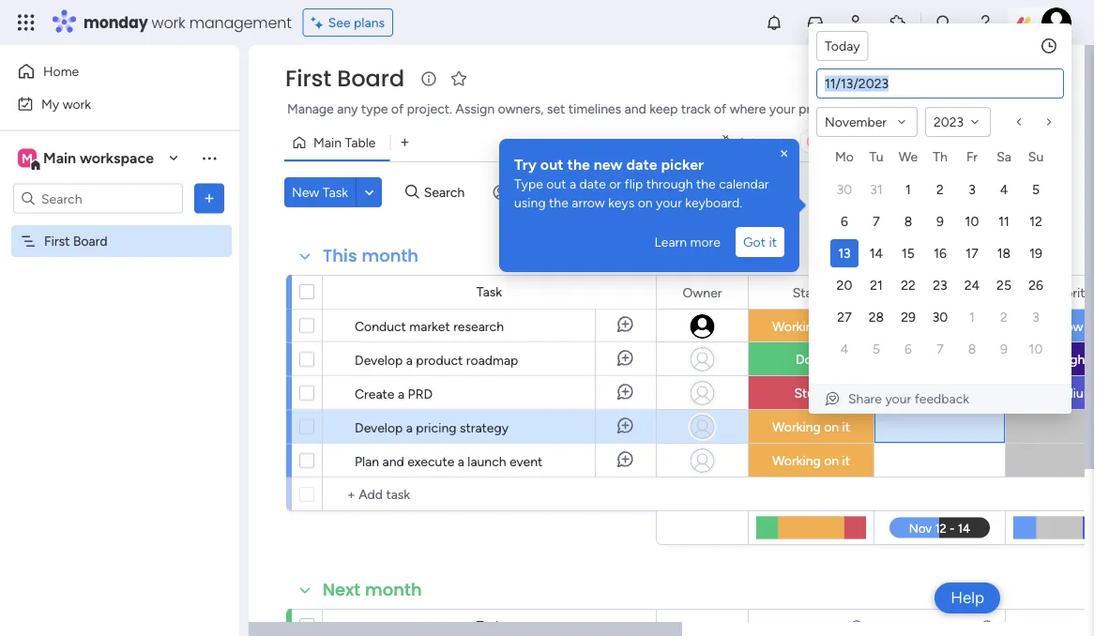 Task type: locate. For each thing, give the bounding box(es) containing it.
Date field
[[817, 69, 1063, 98]]

0 horizontal spatial 1
[[906, 182, 911, 198]]

a left pricing
[[406, 419, 413, 435]]

14 left the '15'
[[870, 245, 883, 261]]

0 horizontal spatial 8
[[904, 213, 912, 229]]

0 horizontal spatial of
[[391, 101, 404, 117]]

got it
[[743, 234, 777, 250]]

person
[[516, 184, 556, 200]]

and right plan
[[382, 453, 404, 469]]

5 button down sunday "element"
[[1022, 175, 1050, 204]]

0 horizontal spatial 10
[[965, 213, 979, 229]]

v2 ellipsis image
[[722, 610, 735, 636], [848, 610, 861, 636]]

1 vertical spatial 4 button
[[830, 335, 859, 363]]

your down through
[[656, 195, 682, 211]]

9 button up the 16 button
[[926, 207, 954, 236]]

your right the share
[[885, 391, 911, 407]]

16
[[934, 245, 947, 261]]

10 up '17' button
[[965, 213, 979, 229]]

6
[[841, 213, 848, 229], [905, 341, 912, 357]]

a up arrow
[[569, 176, 576, 192]]

column information image
[[849, 285, 864, 300], [849, 619, 864, 634], [980, 619, 995, 634]]

10 for top 10 button
[[965, 213, 979, 229]]

learn
[[654, 234, 687, 250]]

month inside this month field
[[362, 244, 419, 268]]

7 button down nov 12
[[926, 335, 954, 363]]

develop down the conduct
[[355, 352, 403, 368]]

0 vertical spatial work
[[152, 12, 185, 33]]

20
[[837, 277, 852, 293]]

1 vertical spatial first board
[[44, 233, 108, 249]]

v2 search image
[[405, 182, 419, 203]]

v2 overdue deadline image
[[881, 318, 896, 335]]

a left product
[[406, 352, 413, 368]]

first board list box
[[0, 221, 239, 510]]

6 button down 29 button
[[894, 335, 922, 363]]

2 develop from the top
[[355, 419, 403, 435]]

6 right v2 done deadline icon in the right bottom of the page
[[905, 341, 912, 357]]

1 vertical spatial work
[[63, 96, 91, 112]]

29
[[901, 309, 916, 325]]

task right new
[[322, 184, 348, 200]]

help button
[[935, 583, 1000, 614]]

14 down nov 13 on the bottom right of the page
[[949, 383, 962, 398]]

8 button down nov 12
[[958, 335, 986, 363]]

main inside button
[[313, 135, 342, 151]]

on
[[638, 195, 653, 211], [824, 319, 839, 334], [824, 419, 839, 435], [824, 453, 839, 469]]

1 horizontal spatial 30 button
[[926, 303, 954, 331]]

1 vertical spatial 3
[[1032, 309, 1039, 325]]

5 left v2 done deadline icon in the right bottom of the page
[[873, 341, 880, 357]]

1 horizontal spatial 7
[[937, 341, 944, 357]]

your right where
[[769, 101, 795, 117]]

work
[[152, 12, 185, 33], [63, 96, 91, 112]]

1 v2 ellipsis image from the left
[[722, 610, 735, 636]]

first
[[285, 63, 331, 94], [44, 233, 70, 249]]

workspace selection element
[[18, 147, 157, 171]]

1 develop from the top
[[355, 352, 403, 368]]

0 vertical spatial 13
[[838, 245, 851, 261]]

1 vertical spatial 7
[[937, 341, 944, 357]]

table
[[345, 135, 376, 151]]

see inside button
[[328, 15, 351, 30]]

v2 ellipsis image left status 'element'
[[722, 610, 735, 636]]

1 nov from the top
[[924, 317, 946, 332]]

0 horizontal spatial your
[[656, 195, 682, 211]]

1 horizontal spatial 8 button
[[958, 335, 986, 363]]

invite members image
[[847, 13, 866, 32]]

0 horizontal spatial work
[[63, 96, 91, 112]]

7 down "31"
[[873, 213, 880, 229]]

nov for nov 12
[[924, 317, 946, 332]]

execute
[[407, 453, 454, 469]]

4
[[1000, 182, 1008, 198], [840, 341, 849, 357]]

the up keyboard. at the top right of page
[[696, 176, 716, 192]]

9 right nov 13 on the bottom right of the page
[[1000, 341, 1008, 357]]

saturday element
[[988, 145, 1020, 174]]

2 button down 25 button
[[990, 303, 1018, 331]]

the right using
[[549, 195, 568, 211]]

filter button
[[573, 177, 662, 207]]

6 button up 13 button
[[830, 207, 859, 236]]

main for main workspace
[[43, 149, 76, 167]]

0 vertical spatial 8
[[904, 213, 912, 229]]

7 for the top 7 button
[[873, 213, 880, 229]]

first board inside list box
[[44, 233, 108, 249]]

1 vertical spatial month
[[365, 578, 422, 602]]

None field
[[678, 616, 727, 636], [908, 616, 971, 636], [1045, 616, 1094, 636], [678, 616, 727, 636], [908, 616, 971, 636], [1045, 616, 1094, 636]]

0 horizontal spatial 1 button
[[894, 175, 922, 204]]

develop
[[355, 352, 403, 368], [355, 419, 403, 435]]

3 for the topmost 3 'button'
[[968, 182, 976, 198]]

19 button
[[1022, 239, 1050, 267]]

more
[[690, 234, 721, 250]]

work right monday
[[152, 12, 185, 33]]

see for see plans
[[328, 15, 351, 30]]

0 vertical spatial nov
[[924, 317, 946, 332]]

1 horizontal spatial date
[[626, 155, 657, 173]]

my work
[[41, 96, 91, 112]]

13 button
[[830, 239, 859, 267]]

month inside next month field
[[365, 578, 422, 602]]

31
[[870, 182, 883, 198]]

board down the search in workspace field at the left top of page
[[73, 233, 108, 249]]

activity button
[[830, 64, 919, 94]]

2 button down thursday element
[[926, 175, 954, 204]]

search everything image
[[935, 13, 953, 32]]

month for next month
[[365, 578, 422, 602]]

next
[[323, 578, 360, 602]]

add to favorites image
[[449, 69, 468, 88]]

0 vertical spatial working
[[772, 319, 821, 334]]

mo
[[835, 149, 854, 165]]

first board down the search in workspace field at the left top of page
[[44, 233, 108, 249]]

1 vertical spatial 6 button
[[894, 335, 922, 363]]

1 vertical spatial 12
[[949, 317, 961, 332]]

0 vertical spatial 30
[[837, 182, 852, 198]]

23
[[933, 277, 947, 293]]

through
[[646, 176, 693, 192]]

the left new
[[567, 155, 590, 173]]

14 button
[[862, 239, 890, 267]]

30 button down monday element
[[830, 175, 859, 204]]

medium
[[1047, 385, 1094, 401]]

monday element
[[828, 145, 860, 174]]

6 up 13 button
[[841, 213, 848, 229]]

work right my
[[63, 96, 91, 112]]

14 inside button
[[870, 245, 883, 261]]

board up the type
[[337, 63, 404, 94]]

1 vertical spatial and
[[382, 453, 404, 469]]

0 horizontal spatial 10 button
[[958, 207, 986, 236]]

apps image
[[889, 13, 907, 32]]

work for monday
[[152, 12, 185, 33]]

on inside try out the new date picker type out a date or flip through the calendar using the arrow keys on your keyboard.
[[638, 195, 653, 211]]

0 horizontal spatial date
[[579, 176, 606, 192]]

9 button right nov 13 on the bottom right of the page
[[990, 335, 1018, 363]]

1 horizontal spatial board
[[337, 63, 404, 94]]

1 horizontal spatial 10 button
[[1022, 335, 1050, 363]]

4 button down saturday element
[[990, 175, 1018, 204]]

0 horizontal spatial 3
[[968, 182, 976, 198]]

0 vertical spatial see
[[328, 15, 351, 30]]

1 horizontal spatial main
[[313, 135, 342, 151]]

3 down 'friday' element
[[968, 182, 976, 198]]

working on it
[[772, 319, 850, 334], [772, 419, 850, 435], [772, 453, 850, 469]]

a left launch
[[458, 453, 464, 469]]

main right workspace icon
[[43, 149, 76, 167]]

calendar
[[719, 176, 769, 192]]

1 vertical spatial 14
[[949, 383, 962, 398]]

1 working from the top
[[772, 319, 821, 334]]

got
[[743, 234, 766, 250]]

2 down 25 button
[[1000, 309, 1008, 325]]

sa
[[997, 149, 1011, 165]]

Search in workspace field
[[39, 188, 157, 209]]

main inside workspace selection element
[[43, 149, 76, 167]]

10 left high
[[1029, 341, 1043, 357]]

work for my
[[63, 96, 91, 112]]

nov 14
[[923, 383, 962, 398]]

workspace
[[80, 149, 154, 167]]

nov for nov 13
[[924, 350, 946, 365]]

1 vertical spatial 13
[[949, 350, 961, 365]]

plans
[[354, 15, 385, 30]]

20 button
[[830, 271, 859, 299]]

0 horizontal spatial task
[[322, 184, 348, 200]]

21
[[870, 277, 883, 293]]

8 for top 8 button
[[904, 213, 912, 229]]

nov right 29 button
[[924, 317, 946, 332]]

main left the table
[[313, 135, 342, 151]]

0 horizontal spatial 7 button
[[862, 207, 890, 236]]

22
[[901, 277, 916, 293]]

0 vertical spatial month
[[362, 244, 419, 268]]

11
[[999, 213, 1009, 229]]

see plans
[[328, 15, 385, 30]]

30 down monday element
[[837, 182, 852, 198]]

7 button down 31 "button"
[[862, 207, 890, 236]]

3 down the "26"
[[1032, 309, 1039, 325]]

help image
[[976, 13, 995, 32]]

1 horizontal spatial first
[[285, 63, 331, 94]]

0 vertical spatial 2 button
[[926, 175, 954, 204]]

1 of from the left
[[391, 101, 404, 117]]

activity
[[837, 71, 883, 87]]

0 horizontal spatial 4
[[840, 341, 849, 357]]

Status field
[[788, 282, 835, 303]]

1 vertical spatial 7 button
[[926, 335, 954, 363]]

0 vertical spatial 4 button
[[990, 175, 1018, 204]]

select product image
[[17, 13, 36, 32]]

22 button
[[894, 271, 922, 299]]

v2 ellipsis image right status 'element'
[[848, 610, 861, 636]]

options image
[[200, 189, 219, 208]]

1 vertical spatial 10
[[1029, 341, 1043, 357]]

1 vertical spatial your
[[656, 195, 682, 211]]

month right next
[[365, 578, 422, 602]]

8 right nov 13 on the bottom right of the page
[[968, 341, 976, 357]]

main table button
[[284, 128, 390, 158]]

9 up the 16 button
[[936, 213, 944, 229]]

0 vertical spatial 7 button
[[862, 207, 890, 236]]

1 horizontal spatial work
[[152, 12, 185, 33]]

1 vertical spatial 8
[[968, 341, 976, 357]]

collapse board header image
[[1037, 135, 1052, 150]]

2
[[936, 182, 944, 198], [1000, 309, 1008, 325]]

0 vertical spatial 3 button
[[958, 175, 986, 204]]

Due date field
[[908, 282, 971, 303]]

develop for develop a pricing strategy
[[355, 419, 403, 435]]

1 vertical spatial out
[[546, 176, 566, 192]]

1 horizontal spatial 6 button
[[894, 335, 922, 363]]

hide button
[[739, 177, 808, 207]]

1 horizontal spatial 14
[[949, 383, 962, 398]]

1 vertical spatial working on it
[[772, 419, 850, 435]]

0 vertical spatial 10
[[965, 213, 979, 229]]

a inside try out the new date picker type out a date or flip through the calendar using the arrow keys on your keyboard.
[[569, 176, 576, 192]]

5 down sunday "element"
[[1032, 182, 1040, 198]]

keys
[[608, 195, 634, 211]]

0 horizontal spatial 3 button
[[958, 175, 986, 204]]

a left prd
[[398, 386, 404, 402]]

row group
[[828, 174, 1052, 365]]

1 vertical spatial develop
[[355, 419, 403, 435]]

month
[[362, 244, 419, 268], [365, 578, 422, 602]]

0 horizontal spatial 2
[[936, 182, 944, 198]]

arrow down image
[[639, 181, 662, 204]]

5 button down 28 button
[[862, 335, 890, 363]]

launch
[[468, 453, 506, 469]]

2 down thursday element
[[936, 182, 944, 198]]

work inside button
[[63, 96, 91, 112]]

12 button
[[1022, 207, 1050, 236]]

develop down create
[[355, 419, 403, 435]]

13 up 20 button
[[838, 245, 851, 261]]

1 horizontal spatial v2 ellipsis image
[[848, 610, 861, 636]]

4 down 27 button
[[840, 341, 849, 357]]

1 vertical spatial 1 button
[[958, 303, 986, 331]]

or
[[609, 176, 621, 192]]

1 right /
[[1005, 71, 1011, 87]]

10 button up '17' button
[[958, 207, 986, 236]]

3
[[968, 182, 976, 198], [1032, 309, 1039, 325]]

option
[[0, 224, 239, 228]]

0 horizontal spatial 14
[[870, 245, 883, 261]]

2 vertical spatial nov
[[923, 383, 946, 398]]

1 vertical spatial task
[[476, 284, 502, 300]]

30 button down due date 'field'
[[926, 303, 954, 331]]

2 nov from the top
[[924, 350, 946, 365]]

try out the new date picker heading
[[514, 154, 784, 175]]

m
[[22, 150, 33, 166]]

1 working on it from the top
[[772, 319, 850, 334]]

invite
[[961, 71, 993, 87]]

2 v2 ellipsis image from the left
[[848, 610, 861, 636]]

show board description image
[[418, 69, 440, 88]]

1 vertical spatial nov
[[924, 350, 946, 365]]

and left the keep
[[625, 101, 646, 117]]

your
[[769, 101, 795, 117], [656, 195, 682, 211], [885, 391, 911, 407]]

dapulse integrations image
[[719, 136, 733, 150]]

10 button left high
[[1022, 335, 1050, 363]]

of right the type
[[391, 101, 404, 117]]

8 button up the 15 button
[[894, 207, 922, 236]]

0 vertical spatial develop
[[355, 352, 403, 368]]

1 button down wednesday element at the right
[[894, 175, 922, 204]]

task up research
[[476, 284, 502, 300]]

1 vertical spatial the
[[696, 176, 716, 192]]

1 down wednesday element at the right
[[906, 182, 911, 198]]

prd
[[408, 386, 433, 402]]

2 vertical spatial date
[[940, 284, 966, 300]]

0 horizontal spatial 9 button
[[926, 207, 954, 236]]

30 down due date 'field'
[[932, 309, 948, 325]]

and
[[625, 101, 646, 117], [382, 453, 404, 469]]

thursday element
[[924, 145, 956, 174]]

column information image right status 'element'
[[849, 619, 864, 634]]

17
[[966, 245, 978, 261]]

month right this
[[362, 244, 419, 268]]

a for create a prd
[[398, 386, 404, 402]]

Search field
[[419, 179, 475, 205]]

0 vertical spatial 6
[[841, 213, 848, 229]]

column information image down help button in the bottom right of the page
[[980, 619, 995, 634]]

first board up any
[[285, 63, 404, 94]]

4 button down 27 button
[[830, 335, 859, 363]]

tuesday element
[[860, 145, 892, 174]]

7 down nov 12
[[937, 341, 944, 357]]

row group containing 30
[[828, 174, 1052, 365]]

add view image
[[401, 136, 409, 149]]

2 working on it from the top
[[772, 419, 850, 435]]

due
[[913, 284, 937, 300]]

status element
[[787, 615, 836, 636]]

3 button down 'friday' element
[[958, 175, 986, 204]]

0 horizontal spatial 7
[[873, 213, 880, 229]]

nov down nov 13 on the bottom right of the page
[[923, 383, 946, 398]]

priority
[[1050, 284, 1092, 300]]

inbox image
[[806, 13, 825, 32]]

main table
[[313, 135, 376, 151]]

1 inside button
[[1005, 71, 1011, 87]]

angle down image
[[365, 185, 374, 199]]

12 right 11 button
[[1029, 213, 1042, 229]]

automate
[[936, 135, 995, 151]]

0 vertical spatial and
[[625, 101, 646, 117]]

first board
[[285, 63, 404, 94], [44, 233, 108, 249]]

of right track
[[714, 101, 726, 117]]

picker
[[661, 155, 704, 173]]

nov down nov 12
[[924, 350, 946, 365]]

out right type
[[546, 176, 566, 192]]

a for develop a product roadmap
[[406, 352, 413, 368]]

8 up the '15'
[[904, 213, 912, 229]]

1 right nov 12
[[969, 309, 975, 325]]

2 horizontal spatial your
[[885, 391, 911, 407]]

track
[[681, 101, 711, 117]]

0 horizontal spatial v2 ellipsis image
[[722, 610, 735, 636]]

1 horizontal spatial 9
[[1000, 341, 1008, 357]]

12 up nov 13 on the bottom right of the page
[[949, 317, 961, 332]]

conduct market research
[[355, 318, 504, 334]]

nov 13
[[924, 350, 961, 365]]

owners,
[[498, 101, 544, 117]]

first up "manage" on the left of page
[[285, 63, 331, 94]]

0 horizontal spatial main
[[43, 149, 76, 167]]

4 down saturday element
[[1000, 182, 1008, 198]]

1 vertical spatial first
[[44, 233, 70, 249]]

8
[[904, 213, 912, 229], [968, 341, 976, 357]]

board
[[337, 63, 404, 94], [73, 233, 108, 249]]

0 horizontal spatial 30 button
[[830, 175, 859, 204]]

grid
[[828, 145, 1052, 365]]

1 horizontal spatial 4 button
[[990, 175, 1018, 204]]

share
[[848, 391, 882, 407]]

arrow
[[572, 195, 605, 211]]

5 button
[[1022, 175, 1050, 204], [862, 335, 890, 363]]

wednesday element
[[892, 145, 924, 174]]

my
[[41, 96, 59, 112]]

1 button down 24 button
[[958, 303, 986, 331]]

3 nov from the top
[[923, 383, 946, 398]]

0 vertical spatial 4
[[1000, 182, 1008, 198]]

0 vertical spatial task
[[322, 184, 348, 200]]

0 vertical spatial 6 button
[[830, 207, 859, 236]]

filter
[[603, 184, 632, 200]]

out right "try"
[[540, 155, 564, 173]]

0 horizontal spatial 6 button
[[830, 207, 859, 236]]

13 down nov 12
[[949, 350, 961, 365]]

2 horizontal spatial date
[[940, 284, 966, 300]]

first down the search in workspace field at the left top of page
[[44, 233, 70, 249]]

0 vertical spatial 12
[[1029, 213, 1042, 229]]

home
[[43, 63, 79, 79]]

3 button down the 26 button
[[1022, 303, 1050, 331]]



Task type: describe. For each thing, give the bounding box(es) containing it.
28 button
[[862, 303, 890, 331]]

0 horizontal spatial 2 button
[[926, 175, 954, 204]]

november
[[825, 114, 887, 130]]

main for main table
[[313, 135, 342, 151]]

1 horizontal spatial first board
[[285, 63, 404, 94]]

Next month field
[[318, 578, 427, 602]]

0 vertical spatial your
[[769, 101, 795, 117]]

workspace options image
[[200, 148, 219, 167]]

1 vertical spatial 1
[[906, 182, 911, 198]]

owner
[[683, 284, 722, 300]]

new
[[292, 184, 319, 200]]

strategy
[[460, 419, 509, 435]]

column information image left 21
[[849, 285, 864, 300]]

see plans button
[[303, 8, 393, 37]]

24 button
[[958, 271, 986, 299]]

27 button
[[830, 303, 859, 331]]

manage any type of project. assign owners, set timelines and keep track of where your project stands.
[[287, 101, 886, 117]]

0 horizontal spatial and
[[382, 453, 404, 469]]

0 horizontal spatial 6
[[841, 213, 848, 229]]

26
[[1028, 277, 1043, 293]]

invite / 1
[[961, 71, 1011, 87]]

7 for the bottommost 7 button
[[937, 341, 944, 357]]

november button
[[816, 107, 918, 137]]

31 button
[[862, 175, 890, 204]]

monday
[[84, 12, 148, 33]]

autopilot image
[[912, 130, 928, 154]]

nov 12
[[924, 317, 961, 332]]

a for develop a pricing strategy
[[406, 419, 413, 435]]

First Board field
[[281, 63, 409, 94]]

stuck
[[794, 385, 828, 401]]

3 working on it from the top
[[772, 453, 850, 469]]

2 of from the left
[[714, 101, 726, 117]]

new
[[594, 155, 623, 173]]

monday work management
[[84, 12, 292, 33]]

0 horizontal spatial 30
[[837, 182, 852, 198]]

plan and execute a launch event
[[355, 453, 543, 469]]

market
[[409, 318, 450, 334]]

person button
[[486, 177, 567, 207]]

this
[[323, 244, 357, 268]]

3 working from the top
[[772, 453, 821, 469]]

1 vertical spatial date
[[579, 176, 606, 192]]

any
[[337, 101, 358, 117]]

Priority field
[[1045, 282, 1094, 303]]

add time image
[[1040, 37, 1058, 55]]

date inside 'field'
[[940, 284, 966, 300]]

13 inside button
[[838, 245, 851, 261]]

hide
[[769, 184, 797, 200]]

2 vertical spatial the
[[549, 195, 568, 211]]

0 vertical spatial the
[[567, 155, 590, 173]]

see for see more
[[856, 100, 878, 116]]

timelines
[[568, 101, 621, 117]]

21 button
[[862, 271, 890, 299]]

1 vertical spatial 4
[[840, 341, 849, 357]]

try
[[514, 155, 537, 173]]

status
[[793, 284, 831, 300]]

grid containing mo
[[828, 145, 1052, 365]]

1 horizontal spatial 4
[[1000, 182, 1008, 198]]

Owner field
[[678, 282, 727, 303]]

19
[[1029, 245, 1042, 261]]

develop a product roadmap
[[355, 352, 518, 368]]

roadmap
[[466, 352, 518, 368]]

1 horizontal spatial 30
[[932, 309, 948, 325]]

project.
[[407, 101, 452, 117]]

due date
[[913, 284, 966, 300]]

manage
[[287, 101, 334, 117]]

new task button
[[284, 177, 356, 207]]

18
[[997, 245, 1011, 261]]

1 vertical spatial 6
[[905, 341, 912, 357]]

1 vertical spatial 30 button
[[926, 303, 954, 331]]

0 vertical spatial board
[[337, 63, 404, 94]]

project
[[799, 101, 841, 117]]

nov for nov 14
[[923, 383, 946, 398]]

This month field
[[318, 244, 423, 268]]

+ Add task text field
[[332, 483, 647, 506]]

close image
[[777, 146, 792, 161]]

17 button
[[958, 239, 986, 267]]

more
[[881, 100, 912, 116]]

low
[[1059, 319, 1083, 334]]

learn more
[[654, 234, 721, 250]]

v2 done deadline image
[[881, 350, 896, 368]]

0 vertical spatial 2
[[936, 182, 944, 198]]

12 inside button
[[1029, 213, 1042, 229]]

conduct
[[355, 318, 406, 334]]

1 horizontal spatial task
[[476, 284, 502, 300]]

done
[[796, 351, 827, 367]]

2 working from the top
[[772, 419, 821, 435]]

1 horizontal spatial 5 button
[[1022, 175, 1050, 204]]

15 button
[[894, 239, 922, 267]]

1 vertical spatial 2
[[1000, 309, 1008, 325]]

tu
[[869, 149, 883, 165]]

previous image
[[1011, 114, 1026, 129]]

using
[[514, 195, 546, 211]]

1 vertical spatial 10 button
[[1022, 335, 1050, 363]]

first inside list box
[[44, 233, 70, 249]]

ruby anderson image
[[1041, 8, 1071, 38]]

1 vertical spatial 3 button
[[1022, 303, 1050, 331]]

sort
[[697, 184, 722, 200]]

sunday element
[[1020, 145, 1052, 174]]

month for this month
[[362, 244, 419, 268]]

notifications image
[[765, 13, 783, 32]]

0 vertical spatial 5
[[1032, 182, 1040, 198]]

type
[[514, 176, 543, 192]]

2023
[[933, 114, 964, 130]]

3 for bottommost 3 'button'
[[1032, 309, 1039, 325]]

1 horizontal spatial 1 button
[[958, 303, 986, 331]]

1 horizontal spatial 1
[[969, 309, 975, 325]]

sort button
[[667, 177, 734, 207]]

0 vertical spatial 10 button
[[958, 207, 986, 236]]

27
[[837, 309, 852, 325]]

workspace image
[[18, 148, 37, 168]]

0 vertical spatial 8 button
[[894, 207, 922, 236]]

share your feedback link
[[824, 389, 1056, 408]]

today button
[[816, 31, 868, 61]]

today
[[825, 38, 860, 54]]

1 vertical spatial 5 button
[[862, 335, 890, 363]]

0 vertical spatial 30 button
[[830, 175, 859, 204]]

th
[[933, 149, 947, 165]]

23 button
[[926, 271, 954, 299]]

2023 button
[[925, 107, 991, 137]]

25 button
[[990, 271, 1018, 299]]

assign
[[455, 101, 495, 117]]

high
[[1057, 351, 1085, 367]]

2 vertical spatial your
[[885, 391, 911, 407]]

develop for develop a product roadmap
[[355, 352, 403, 368]]

18 button
[[990, 239, 1018, 267]]

1 vertical spatial 2 button
[[990, 303, 1018, 331]]

0 vertical spatial out
[[540, 155, 564, 173]]

0 vertical spatial date
[[626, 155, 657, 173]]

1 horizontal spatial 13
[[949, 350, 961, 365]]

set
[[547, 101, 565, 117]]

task inside button
[[322, 184, 348, 200]]

8 for rightmost 8 button
[[968, 341, 976, 357]]

your inside try out the new date picker type out a date or flip through the calendar using the arrow keys on your keyboard.
[[656, 195, 682, 211]]

/
[[997, 71, 1002, 87]]

board inside list box
[[73, 233, 108, 249]]

research
[[453, 318, 504, 334]]

11 button
[[990, 207, 1018, 236]]

0 vertical spatial first
[[285, 63, 331, 94]]

1 horizontal spatial and
[[625, 101, 646, 117]]

15
[[902, 245, 915, 261]]

new task
[[292, 184, 348, 200]]

flip
[[624, 176, 643, 192]]

1 vertical spatial 5
[[873, 341, 880, 357]]

0 vertical spatial 9
[[936, 213, 944, 229]]

it inside button
[[769, 234, 777, 250]]

16 button
[[926, 239, 954, 267]]

1 vertical spatial 9 button
[[990, 335, 1018, 363]]

this month
[[323, 244, 419, 268]]

share your feedback
[[848, 391, 969, 407]]

friday element
[[956, 145, 988, 174]]

0 vertical spatial 1 button
[[894, 175, 922, 204]]

where
[[730, 101, 766, 117]]

next image
[[1041, 114, 1056, 129]]

type
[[361, 101, 388, 117]]

10 for the bottommost 10 button
[[1029, 341, 1043, 357]]

try out the new date picker type out a date or flip through the calendar using the arrow keys on your keyboard.
[[514, 155, 772, 211]]



Task type: vqa. For each thing, say whether or not it's contained in the screenshot.
the rightmost RUBY ANDERSON icon
no



